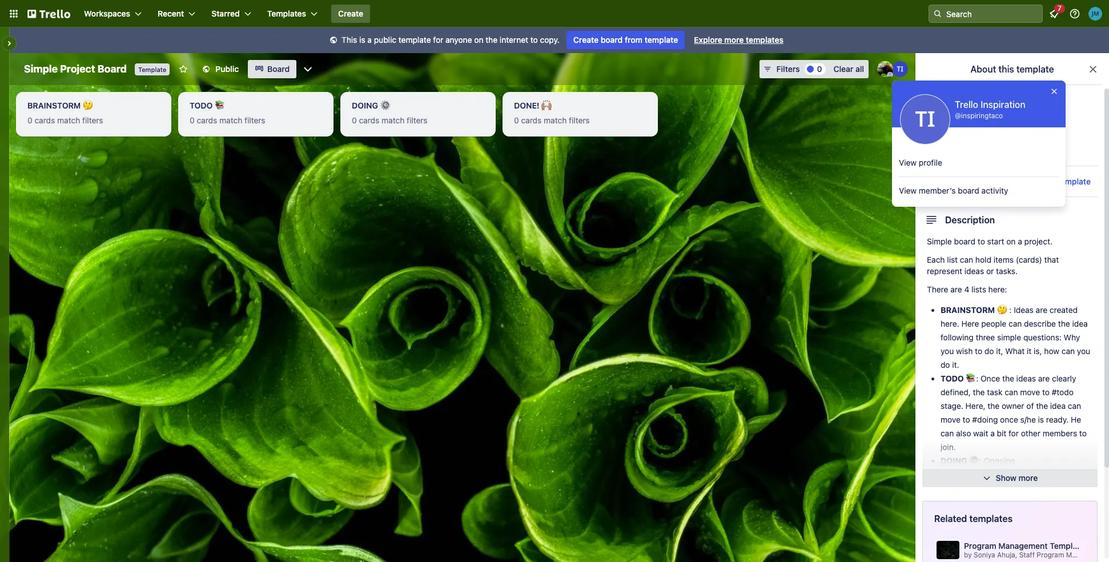 Task type: locate. For each thing, give the bounding box(es) containing it.
brainstorm up the here
[[941, 305, 995, 315]]

idea up why
[[1073, 319, 1088, 329]]

to inside : ideas are created here. here people can describe the idea following three simple questions: why you wish to do it, what it is, how can you do it.
[[975, 346, 983, 356]]

🤔 up people
[[997, 305, 1008, 315]]

ideas down it
[[1017, 374, 1036, 383]]

cards down todo 📚 text field
[[197, 115, 217, 125]]

match inside done! 🙌🏽 0 cards match filters
[[544, 115, 567, 125]]

are left clearly
[[1039, 374, 1050, 383]]

0 vertical spatial is
[[359, 35, 365, 45]]

1 horizontal spatial todo
[[941, 374, 964, 383]]

to right wish
[[975, 346, 983, 356]]

0 horizontal spatial 📚
[[215, 101, 225, 110]]

cards inside the doing ⚙️ 0 cards match filters
[[359, 115, 380, 125]]

0 inside brainstorm 🤔 0 cards match filters
[[27, 115, 32, 125]]

trello inspiration (inspiringtaco) image right all
[[892, 61, 908, 77]]

:
[[1010, 305, 1012, 315], [977, 374, 979, 383], [980, 456, 982, 466], [979, 470, 981, 479]]

0 horizontal spatial you
[[941, 346, 954, 356]]

3 filters from the left
[[407, 115, 428, 125]]

ready.
[[1047, 415, 1069, 424]]

1 horizontal spatial 🙌🏽
[[969, 470, 979, 479]]

simple inside text field
[[24, 63, 58, 75]]

0 vertical spatial done!
[[514, 101, 540, 110]]

0 vertical spatial todo
[[190, 101, 213, 110]]

2 horizontal spatial a
[[1018, 237, 1023, 246]]

1 horizontal spatial idea
[[1073, 319, 1088, 329]]

trello inspiration @ inspiringtaco
[[955, 99, 1026, 120]]

can up he
[[1068, 401, 1082, 411]]

1 horizontal spatial ideas
[[1017, 374, 1036, 383]]

view profile
[[899, 158, 943, 167]]

are left 4
[[951, 285, 962, 294]]

doing inside the doing ⚙️ 0 cards match filters
[[352, 101, 378, 110]]

1 horizontal spatial on
[[1007, 237, 1016, 246]]

template right from
[[645, 35, 678, 45]]

template right share
[[1058, 176, 1091, 186]]

1 horizontal spatial 🤔
[[997, 305, 1008, 315]]

clearly
[[1052, 374, 1077, 383]]

the right "of"
[[1036, 401, 1048, 411]]

management
[[999, 541, 1048, 551]]

lists
[[972, 285, 987, 294]]

idea inside : once the ideas are clearly defined, the task can move to #todo stage. here, the owner of the idea can move to #doing once s/he is ready. he can also wait a bit for other members to join.
[[1051, 401, 1066, 411]]

is right this
[[359, 35, 365, 45]]

BRAINSTORM 🤔 text field
[[21, 97, 167, 115]]

templates up soniya
[[970, 514, 1013, 524]]

1 vertical spatial template
[[1050, 541, 1085, 551]]

1 horizontal spatial 📚
[[966, 374, 977, 383]]

0 horizontal spatial ⚙️
[[380, 101, 391, 110]]

are inside : ideas are created here. here people can describe the idea following three simple questions: why you wish to do it, what it is, how can you do it.
[[1036, 305, 1048, 315]]

a left public at the left of the page
[[368, 35, 372, 45]]

0 vertical spatial doing
[[352, 101, 378, 110]]

0 horizontal spatial todo
[[190, 101, 213, 110]]

on
[[474, 35, 484, 45], [1007, 237, 1016, 246]]

more inside button
[[1019, 473, 1038, 483]]

brainstorm down the simple project board text field
[[27, 101, 81, 110]]

to left start
[[978, 237, 985, 246]]

0 vertical spatial for
[[433, 35, 444, 45]]

to down he
[[1080, 428, 1087, 438]]

@ down trello
[[955, 111, 962, 120]]

1 vertical spatial more
[[1019, 473, 1038, 483]]

brainstorm 🤔
[[941, 305, 1008, 315]]

0 vertical spatial @
[[955, 111, 962, 120]]

4 cards from the left
[[521, 115, 542, 125]]

it
[[1027, 346, 1032, 356]]

open information menu image
[[1070, 8, 1081, 19]]

template inside program management template by soniya ahuja, staff program manager @ br
[[1050, 541, 1085, 551]]

for right bit
[[1009, 428, 1019, 438]]

you
[[941, 346, 954, 356], [1077, 346, 1091, 356]]

1 match from the left
[[57, 115, 80, 125]]

can up simple
[[1009, 319, 1022, 329]]

📚 down public button
[[215, 101, 225, 110]]

2 cards from the left
[[197, 115, 217, 125]]

todo for todo 📚 0 cards match filters
[[190, 101, 213, 110]]

are up describe
[[1036, 305, 1048, 315]]

1 vertical spatial todo
[[941, 374, 964, 383]]

create inside create board from template link
[[574, 35, 599, 45]]

dmugisha (dmugisha) image
[[878, 61, 894, 77]]

for left anyone
[[433, 35, 444, 45]]

trello inspiration (inspiringtaco) image up the view profile
[[900, 94, 951, 145]]

: left once
[[977, 374, 979, 383]]

more right show
[[1019, 473, 1038, 483]]

1 horizontal spatial is
[[1038, 415, 1044, 424]]

done! inside done! 🙌🏽 0 cards match filters
[[514, 101, 540, 110]]

0 vertical spatial do
[[985, 346, 994, 356]]

brainstorm inside brainstorm 🤔 0 cards match filters
[[27, 101, 81, 110]]

project
[[60, 63, 95, 75]]

board right project
[[98, 63, 127, 75]]

: left the ideas
[[1010, 305, 1012, 315]]

why
[[1064, 333, 1081, 342]]

star or unstar board image
[[179, 65, 188, 74]]

todo down public button
[[190, 101, 213, 110]]

0 for todo 📚 0 cards match filters
[[190, 115, 195, 125]]

about
[[971, 64, 997, 74]]

the down created
[[1059, 319, 1070, 329]]

there are 4 lists here:
[[927, 285, 1007, 294]]

cards inside the todo 📚 0 cards match filters
[[197, 115, 217, 125]]

simple board to start on a project.
[[927, 237, 1053, 246]]

1 horizontal spatial a
[[991, 428, 995, 438]]

can right list
[[960, 255, 974, 265]]

cards inside brainstorm 🤔 0 cards match filters
[[35, 115, 55, 125]]

more for explore
[[725, 35, 744, 45]]

template
[[138, 66, 166, 73], [1050, 541, 1085, 551]]

do left it,
[[985, 346, 994, 356]]

from
[[625, 35, 643, 45]]

more for show
[[1019, 473, 1038, 483]]

3 cards from the left
[[359, 115, 380, 125]]

cards inside done! 🙌🏽 0 cards match filters
[[521, 115, 542, 125]]

the down task
[[988, 401, 1000, 411]]

1 horizontal spatial create
[[574, 35, 599, 45]]

create
[[338, 9, 363, 18], [574, 35, 599, 45]]

program down related templates
[[964, 541, 997, 551]]

0 inside the todo 📚 0 cards match filters
[[190, 115, 195, 125]]

more right explore
[[725, 35, 744, 45]]

doing inside "doing ⚙️ : ongoing done! 🙌🏽 : finished"
[[941, 456, 968, 466]]

show more
[[996, 473, 1038, 483]]

1 horizontal spatial you
[[1077, 346, 1091, 356]]

0 horizontal spatial board
[[98, 63, 127, 75]]

a
[[368, 35, 372, 45], [1018, 237, 1023, 246], [991, 428, 995, 438]]

0 inside done! 🙌🏽 0 cards match filters
[[514, 115, 519, 125]]

close image
[[1050, 87, 1059, 96]]

you up "it."
[[941, 346, 954, 356]]

idea inside : ideas are created here. here people can describe the idea following three simple questions: why you wish to do it, what it is, how can you do it.
[[1073, 319, 1088, 329]]

board
[[98, 63, 127, 75], [267, 64, 290, 74], [946, 97, 971, 107]]

to up also
[[963, 415, 970, 424]]

templates
[[267, 9, 306, 18]]

@
[[955, 111, 962, 120], [1097, 551, 1103, 559]]

1 vertical spatial 📚
[[966, 374, 977, 383]]

1 vertical spatial view
[[899, 186, 917, 195]]

0 vertical spatial more
[[725, 35, 744, 45]]

program management template by soniya ahuja, staff program manager @ br
[[964, 541, 1110, 559]]

⚙️ for ongoing
[[970, 456, 980, 466]]

1 horizontal spatial template
[[1050, 541, 1085, 551]]

0 horizontal spatial 🤔
[[83, 101, 93, 110]]

there
[[927, 285, 949, 294]]

filters down done! 🙌🏽 text field
[[569, 115, 590, 125]]

ahuja,
[[998, 551, 1018, 559]]

1 vertical spatial @
[[1097, 551, 1103, 559]]

0 horizontal spatial do
[[941, 360, 950, 370]]

1 horizontal spatial move
[[1021, 387, 1040, 397]]

1 vertical spatial ⚙️
[[970, 456, 980, 466]]

simple
[[24, 63, 58, 75], [927, 237, 952, 246]]

0 vertical spatial view
[[899, 158, 917, 167]]

4 match from the left
[[544, 115, 567, 125]]

2 vertical spatial board
[[954, 237, 976, 246]]

0 horizontal spatial template
[[138, 66, 166, 73]]

1 cards from the left
[[35, 115, 55, 125]]

start
[[988, 237, 1005, 246]]

board left from
[[601, 35, 623, 45]]

todo inside the todo 📚 0 cards match filters
[[190, 101, 213, 110]]

0 vertical spatial 🤔
[[83, 101, 93, 110]]

: once the ideas are clearly defined, the task can move to #todo stage. here, the owner of the idea can move to #doing once s/he is ready. he can also wait a bit for other members to join.
[[941, 374, 1087, 452]]

people
[[982, 319, 1007, 329]]

todo up 'defined,'
[[941, 374, 964, 383]]

1 vertical spatial do
[[941, 360, 950, 370]]

0 horizontal spatial is
[[359, 35, 365, 45]]

match inside the todo 📚 0 cards match filters
[[219, 115, 242, 125]]

each list can hold items (cards) that represent ideas or tasks.
[[927, 255, 1059, 276]]

2 filters from the left
[[245, 115, 265, 125]]

0 vertical spatial idea
[[1073, 319, 1088, 329]]

trello
[[955, 99, 979, 110]]

⚙️ inside "doing ⚙️ : ongoing done! 🙌🏽 : finished"
[[970, 456, 980, 466]]

1 filters from the left
[[82, 115, 103, 125]]

📚 inside the todo 📚 0 cards match filters
[[215, 101, 225, 110]]

trello inspiration (inspiringtaco) image
[[892, 61, 908, 77], [900, 94, 951, 145]]

or
[[987, 266, 994, 276]]

0 horizontal spatial done!
[[514, 101, 540, 110]]

@ left br on the bottom of page
[[1097, 551, 1103, 559]]

DONE! 🙌🏽 text field
[[507, 97, 654, 115]]

todo 📚
[[941, 374, 977, 383]]

3 match from the left
[[382, 115, 405, 125]]

board
[[601, 35, 623, 45], [958, 186, 980, 195], [954, 237, 976, 246]]

match inside the doing ⚙️ 0 cards match filters
[[382, 115, 405, 125]]

back to home image
[[27, 5, 70, 23]]

filters down brainstorm 🤔 text field
[[82, 115, 103, 125]]

ideas inside each list can hold items (cards) that represent ideas or tasks.
[[965, 266, 984, 276]]

a left bit
[[991, 428, 995, 438]]

filters inside done! 🙌🏽 0 cards match filters
[[569, 115, 590, 125]]

the inside : ideas are created here. here people can describe the idea following three simple questions: why you wish to do it, what it is, how can you do it.
[[1059, 319, 1070, 329]]

0 horizontal spatial a
[[368, 35, 372, 45]]

0 horizontal spatial templates
[[746, 35, 784, 45]]

filters inside the doing ⚙️ 0 cards match filters
[[407, 115, 428, 125]]

defined,
[[941, 387, 971, 397]]

0 vertical spatial board
[[601, 35, 623, 45]]

simple left project
[[24, 63, 58, 75]]

0
[[817, 64, 822, 74], [27, 115, 32, 125], [190, 115, 195, 125], [352, 115, 357, 125], [514, 115, 519, 125]]

board for board
[[267, 64, 290, 74]]

1 view from the top
[[899, 158, 917, 167]]

⚙️
[[380, 101, 391, 110], [970, 456, 980, 466]]

2 horizontal spatial board
[[946, 97, 971, 107]]

ideas down hold
[[965, 266, 984, 276]]

create inside create button
[[338, 9, 363, 18]]

: left finished
[[979, 470, 981, 479]]

about this template
[[971, 64, 1054, 74]]

2 vertical spatial a
[[991, 428, 995, 438]]

what
[[1006, 346, 1025, 356]]

0 vertical spatial brainstorm
[[27, 101, 81, 110]]

1 vertical spatial is
[[1038, 415, 1044, 424]]

1 vertical spatial brainstorm
[[941, 305, 995, 315]]

🤔 down project
[[83, 101, 93, 110]]

board up list
[[954, 237, 976, 246]]

cards for todo
[[197, 115, 217, 125]]

Board name text field
[[18, 60, 133, 78]]

view for view profile
[[899, 158, 917, 167]]

1 vertical spatial ideas
[[1017, 374, 1036, 383]]

📚
[[215, 101, 225, 110], [966, 374, 977, 383]]

board up inspiringtaco
[[946, 97, 971, 107]]

1 horizontal spatial more
[[1019, 473, 1038, 483]]

view left member's
[[899, 186, 917, 195]]

⚙️ inside the doing ⚙️ 0 cards match filters
[[380, 101, 391, 110]]

🙌🏽 inside done! 🙌🏽 0 cards match filters
[[542, 101, 552, 110]]

this member is an admin of this board. image
[[888, 72, 893, 77]]

filters inside brainstorm 🤔 0 cards match filters
[[82, 115, 103, 125]]

filters down todo 📚 text field
[[245, 115, 265, 125]]

1 horizontal spatial board
[[267, 64, 290, 74]]

match for 🙌🏽
[[544, 115, 567, 125]]

#todo
[[1052, 387, 1074, 397]]

0 vertical spatial simple
[[24, 63, 58, 75]]

4 filters from the left
[[569, 115, 590, 125]]

0 horizontal spatial create
[[338, 9, 363, 18]]

1 vertical spatial 🤔
[[997, 305, 1008, 315]]

copy.
[[540, 35, 560, 45]]

cards down the doing ⚙️ text field
[[359, 115, 380, 125]]

board left customize views image
[[267, 64, 290, 74]]

0 horizontal spatial brainstorm
[[27, 101, 81, 110]]

view left profile
[[899, 158, 917, 167]]

1 horizontal spatial done!
[[941, 470, 967, 479]]

0 vertical spatial templates
[[746, 35, 784, 45]]

1 vertical spatial are
[[1036, 305, 1048, 315]]

1 vertical spatial board
[[958, 186, 980, 195]]

to left copy.
[[531, 35, 538, 45]]

match down todo 📚 text field
[[219, 115, 242, 125]]

wait
[[974, 428, 989, 438]]

match down brainstorm 🤔 text field
[[57, 115, 80, 125]]

following
[[941, 333, 974, 342]]

on right start
[[1007, 237, 1016, 246]]

match down the doing ⚙️ text field
[[382, 115, 405, 125]]

🤔 inside brainstorm 🤔 0 cards match filters
[[83, 101, 93, 110]]

done! 🙌🏽 0 cards match filters
[[514, 101, 590, 125]]

0 inside the doing ⚙️ 0 cards match filters
[[352, 115, 357, 125]]

manager
[[1067, 551, 1095, 559]]

1 horizontal spatial brainstorm
[[941, 305, 995, 315]]

2 match from the left
[[219, 115, 242, 125]]

1 vertical spatial idea
[[1051, 401, 1066, 411]]

can up join.
[[941, 428, 954, 438]]

board for from
[[601, 35, 623, 45]]

soniya
[[974, 551, 996, 559]]

for
[[433, 35, 444, 45], [1009, 428, 1019, 438]]

cards for done!
[[521, 115, 542, 125]]

1 vertical spatial 🙌🏽
[[969, 470, 979, 479]]

2 vertical spatial are
[[1039, 374, 1050, 383]]

cards for brainstorm
[[35, 115, 55, 125]]

jeremy miller (jeremymiller198) image
[[1089, 7, 1103, 21]]

ideas
[[965, 266, 984, 276], [1017, 374, 1036, 383]]

match for ⚙️
[[382, 115, 405, 125]]

show
[[996, 473, 1017, 483]]

he
[[1071, 415, 1082, 424]]

1 vertical spatial for
[[1009, 428, 1019, 438]]

1 horizontal spatial doing
[[941, 456, 968, 466]]

1 vertical spatial on
[[1007, 237, 1016, 246]]

you down why
[[1077, 346, 1091, 356]]

0 for doing ⚙️ 0 cards match filters
[[352, 115, 357, 125]]

1 vertical spatial doing
[[941, 456, 968, 466]]

idea up the ready.
[[1051, 401, 1066, 411]]

1 horizontal spatial ⚙️
[[970, 456, 980, 466]]

move up "of"
[[1021, 387, 1040, 397]]

each
[[927, 255, 945, 265]]

templates
[[746, 35, 784, 45], [970, 514, 1013, 524]]

template left br on the bottom of page
[[1050, 541, 1085, 551]]

do
[[985, 346, 994, 356], [941, 360, 950, 370]]

create right copy.
[[574, 35, 599, 45]]

idea
[[1073, 319, 1088, 329], [1051, 401, 1066, 411]]

internet
[[500, 35, 529, 45]]

filters for brainstorm 🤔 0 cards match filters
[[82, 115, 103, 125]]

filters down the doing ⚙️ text field
[[407, 115, 428, 125]]

create up this
[[338, 9, 363, 18]]

📚 left once
[[966, 374, 977, 383]]

DOING ⚙️ text field
[[345, 97, 491, 115]]

share template
[[1034, 176, 1091, 186]]

0 horizontal spatial more
[[725, 35, 744, 45]]

todo for todo 📚
[[941, 374, 964, 383]]

1 horizontal spatial templates
[[970, 514, 1013, 524]]

1 vertical spatial done!
[[941, 470, 967, 479]]

templates up filters
[[746, 35, 784, 45]]

match inside brainstorm 🤔 0 cards match filters
[[57, 115, 80, 125]]

a left project.
[[1018, 237, 1023, 246]]

Search field
[[943, 5, 1043, 22]]

stage.
[[941, 401, 964, 411]]

0 for brainstorm 🤔 0 cards match filters
[[27, 115, 32, 125]]

match down done! 🙌🏽 text field
[[544, 115, 567, 125]]

0 horizontal spatial 🙌🏽
[[542, 101, 552, 110]]

1 vertical spatial trello inspiration (inspiringtaco) image
[[900, 94, 951, 145]]

0 vertical spatial create
[[338, 9, 363, 18]]

0 vertical spatial ideas
[[965, 266, 984, 276]]

explore more templates
[[694, 35, 784, 45]]

2 view from the top
[[899, 186, 917, 195]]

simple up each
[[927, 237, 952, 246]]

to left #todo
[[1043, 387, 1050, 397]]

📚 for todo 📚
[[966, 374, 977, 383]]

program
[[964, 541, 997, 551], [1037, 551, 1065, 559]]

template right public at the left of the page
[[399, 35, 431, 45]]

0 vertical spatial 🙌🏽
[[542, 101, 552, 110]]

📚 for todo 📚 0 cards match filters
[[215, 101, 225, 110]]

cards
[[35, 115, 55, 125], [197, 115, 217, 125], [359, 115, 380, 125], [521, 115, 542, 125]]

1 vertical spatial move
[[941, 415, 961, 424]]

cards down brainstorm 🤔 text field
[[35, 115, 55, 125]]

move down stage.
[[941, 415, 961, 424]]

cards down done! 🙌🏽 text field
[[521, 115, 542, 125]]

0 vertical spatial 📚
[[215, 101, 225, 110]]

0 vertical spatial template
[[138, 66, 166, 73]]

is right s/he
[[1038, 415, 1044, 424]]

do left "it."
[[941, 360, 950, 370]]

0 horizontal spatial simple
[[24, 63, 58, 75]]

1 horizontal spatial simple
[[927, 237, 952, 246]]

0 vertical spatial ⚙️
[[380, 101, 391, 110]]

1 vertical spatial a
[[1018, 237, 1023, 246]]

0 horizontal spatial doing
[[352, 101, 378, 110]]

1 vertical spatial create
[[574, 35, 599, 45]]

filters inside the todo 📚 0 cards match filters
[[245, 115, 265, 125]]

1 horizontal spatial for
[[1009, 428, 1019, 438]]

0 horizontal spatial @
[[955, 111, 962, 120]]

are inside : once the ideas are clearly defined, the task can move to #todo stage. here, the owner of the idea can move to #doing once s/he is ready. he can also wait a bit for other members to join.
[[1039, 374, 1050, 383]]

0 horizontal spatial ideas
[[965, 266, 984, 276]]

filters
[[82, 115, 103, 125], [245, 115, 265, 125], [407, 115, 428, 125], [569, 115, 590, 125]]

template left 'star or unstar board' image
[[138, 66, 166, 73]]

board left 1.6m on the top right of page
[[958, 186, 980, 195]]

filters
[[777, 64, 800, 74]]

on right anyone
[[474, 35, 484, 45]]

create for create board from template
[[574, 35, 599, 45]]

🙌🏽
[[542, 101, 552, 110], [969, 470, 979, 479]]

simple for simple board to start on a project.
[[927, 237, 952, 246]]

1 horizontal spatial @
[[1097, 551, 1103, 559]]

0 vertical spatial a
[[368, 35, 372, 45]]

program right 'staff'
[[1037, 551, 1065, 559]]



Task type: vqa. For each thing, say whether or not it's contained in the screenshot.
@ in "Trello Inspiration @ inspiringtaco"
yes



Task type: describe. For each thing, give the bounding box(es) containing it.
todo 📚 0 cards match filters
[[190, 101, 265, 125]]

1 you from the left
[[941, 346, 954, 356]]

board inside text field
[[98, 63, 127, 75]]

dmugisha link
[[962, 118, 1004, 129]]

activity
[[982, 186, 1009, 195]]

anyone
[[446, 35, 472, 45]]

clear all button
[[829, 60, 869, 78]]

filters for todo 📚 0 cards match filters
[[245, 115, 265, 125]]

created
[[1050, 305, 1078, 315]]

project.
[[1025, 237, 1053, 246]]

: left ongoing
[[980, 456, 982, 466]]

🙌🏽 inside "doing ⚙️ : ongoing done! 🙌🏽 : finished"
[[969, 470, 979, 479]]

0 vertical spatial move
[[1021, 387, 1040, 397]]

doing for doing ⚙️ : ongoing done! 🙌🏽 : finished
[[941, 456, 968, 466]]

public button
[[195, 60, 246, 78]]

it.
[[953, 360, 960, 370]]

template inside share template button
[[1058, 176, 1091, 186]]

#doing
[[973, 415, 998, 424]]

inspiringtaco
[[962, 111, 1003, 120]]

0 vertical spatial trello inspiration (inspiringtaco) image
[[892, 61, 908, 77]]

🤔 for brainstorm 🤔
[[997, 305, 1008, 315]]

🤔 for brainstorm 🤔 0 cards match filters
[[83, 101, 93, 110]]

664.2k
[[939, 176, 967, 186]]

0 vertical spatial are
[[951, 285, 962, 294]]

owner
[[1002, 401, 1025, 411]]

match for 🤔
[[57, 115, 80, 125]]

template inside create board from template link
[[645, 35, 678, 45]]

public
[[216, 64, 239, 74]]

dmugisha (dmugisha) image
[[926, 119, 955, 147]]

is,
[[1034, 346, 1042, 356]]

s/he
[[1021, 415, 1036, 424]]

search image
[[934, 9, 943, 18]]

three
[[976, 333, 995, 342]]

ongoing
[[984, 456, 1016, 466]]

it,
[[997, 346, 1004, 356]]

brainstorm for brainstorm 🤔
[[941, 305, 995, 315]]

describe
[[1024, 319, 1056, 329]]

⚙️ for cards
[[380, 101, 391, 110]]

inspiration
[[981, 99, 1026, 110]]

primary element
[[0, 0, 1110, 27]]

clear
[[834, 64, 854, 74]]

@dmugisha
[[962, 130, 1005, 139]]

also
[[956, 428, 971, 438]]

match for 📚
[[219, 115, 242, 125]]

wish
[[956, 346, 973, 356]]

the right once
[[1003, 374, 1015, 383]]

: ideas are created here. here people can describe the idea following three simple questions: why you wish to do it, what it is, how can you do it.
[[941, 305, 1091, 370]]

members
[[1043, 428, 1078, 438]]

here:
[[989, 285, 1007, 294]]

profile
[[919, 158, 943, 167]]

board for to
[[954, 237, 976, 246]]

done! inside "doing ⚙️ : ongoing done! 🙌🏽 : finished"
[[941, 470, 967, 479]]

0 horizontal spatial program
[[964, 541, 997, 551]]

1 vertical spatial templates
[[970, 514, 1013, 524]]

can inside each list can hold items (cards) that represent ideas or tasks.
[[960, 255, 974, 265]]

bit
[[997, 428, 1007, 438]]

7 notifications image
[[1048, 7, 1062, 21]]

here.
[[941, 319, 960, 329]]

hold
[[976, 255, 992, 265]]

doing for doing ⚙️ 0 cards match filters
[[352, 101, 378, 110]]

simple for simple project board
[[24, 63, 58, 75]]

: inside : ideas are created here. here people can describe the idea following three simple questions: why you wish to do it, what it is, how can you do it.
[[1010, 305, 1012, 315]]

list
[[947, 255, 958, 265]]

board for board admins
[[946, 97, 971, 107]]

view member's board activity
[[899, 186, 1009, 195]]

ideas inside : once the ideas are clearly defined, the task can move to #todo stage. here, the owner of the idea can move to #doing once s/he is ready. he can also wait a bit for other members to join.
[[1017, 374, 1036, 383]]

here,
[[966, 401, 986, 411]]

@ inside program management template by soniya ahuja, staff program manager @ br
[[1097, 551, 1103, 559]]

board admins
[[946, 97, 1005, 107]]

related
[[935, 514, 967, 524]]

1 horizontal spatial do
[[985, 346, 994, 356]]

staff
[[1020, 551, 1035, 559]]

join.
[[941, 442, 956, 452]]

admins
[[973, 97, 1005, 107]]

for inside : once the ideas are clearly defined, the task can move to #todo stage. here, the owner of the idea can move to #doing once s/he is ready. he can also wait a bit for other members to join.
[[1009, 428, 1019, 438]]

share template button
[[1018, 175, 1091, 187]]

filters for doing ⚙️ 0 cards match filters
[[407, 115, 428, 125]]

1 horizontal spatial program
[[1037, 551, 1065, 559]]

can down why
[[1062, 346, 1075, 356]]

doing ⚙️ : ongoing done! 🙌🏽 : finished
[[941, 456, 1016, 479]]

workspaces button
[[77, 5, 149, 23]]

show more button
[[923, 469, 1098, 487]]

: inside : once the ideas are clearly defined, the task can move to #todo stage. here, the owner of the idea can move to #doing once s/he is ready. he can also wait a bit for other members to join.
[[977, 374, 979, 383]]

0 for done! 🙌🏽 0 cards match filters
[[514, 115, 519, 125]]

how
[[1045, 346, 1060, 356]]

a inside : once the ideas are clearly defined, the task can move to #todo stage. here, the owner of the idea can move to #doing once s/he is ready. he can also wait a bit for other members to join.
[[991, 428, 995, 438]]

templates button
[[260, 5, 325, 23]]

description
[[946, 215, 995, 225]]

create button
[[331, 5, 370, 23]]

customize views image
[[302, 63, 314, 75]]

the left internet
[[486, 35, 498, 45]]

dmugisha
[[962, 118, 1004, 129]]

tasks.
[[996, 266, 1018, 276]]

2 you from the left
[[1077, 346, 1091, 356]]

dmugisha @dmugisha
[[962, 118, 1005, 139]]

once
[[1000, 415, 1019, 424]]

can up owner
[[1005, 387, 1018, 397]]

of
[[1027, 401, 1034, 411]]

starred button
[[205, 5, 258, 23]]

1.6m
[[981, 176, 999, 186]]

@ inside trello inspiration @ inspiringtaco
[[955, 111, 962, 120]]

here
[[962, 319, 980, 329]]

questions:
[[1024, 333, 1062, 342]]

explore more templates link
[[687, 31, 791, 49]]

br
[[1105, 551, 1110, 559]]

other
[[1021, 428, 1041, 438]]

this
[[999, 64, 1015, 74]]

public
[[374, 35, 397, 45]]

TODO 📚 text field
[[183, 97, 329, 115]]

template right the this
[[1017, 64, 1054, 74]]

view for view member's board activity
[[899, 186, 917, 195]]

member's
[[919, 186, 956, 195]]

starred
[[212, 9, 240, 18]]

related templates
[[935, 514, 1013, 524]]

sm image
[[328, 35, 339, 46]]

0 horizontal spatial for
[[433, 35, 444, 45]]

cards for doing
[[359, 115, 380, 125]]

brainstorm 🤔 0 cards match filters
[[27, 101, 103, 125]]

filters for done! 🙌🏽 0 cards match filters
[[569, 115, 590, 125]]

is inside : once the ideas are clearly defined, the task can move to #todo stage. here, the owner of the idea can move to #doing once s/he is ready. he can also wait a bit for other members to join.
[[1038, 415, 1044, 424]]

create board from template
[[574, 35, 678, 45]]

doing ⚙️ 0 cards match filters
[[352, 101, 428, 125]]

this is a public template for anyone on the internet to copy.
[[342, 35, 560, 45]]

explore
[[694, 35, 723, 45]]

brainstorm for brainstorm 🤔 0 cards match filters
[[27, 101, 81, 110]]

create for create
[[338, 9, 363, 18]]

ideas
[[1014, 305, 1034, 315]]

this
[[342, 35, 357, 45]]

items
[[994, 255, 1014, 265]]

the up here,
[[973, 387, 985, 397]]

that
[[1045, 255, 1059, 265]]

clear all
[[834, 64, 864, 74]]

once
[[981, 374, 1001, 383]]

0 horizontal spatial on
[[474, 35, 484, 45]]

0 horizontal spatial move
[[941, 415, 961, 424]]



